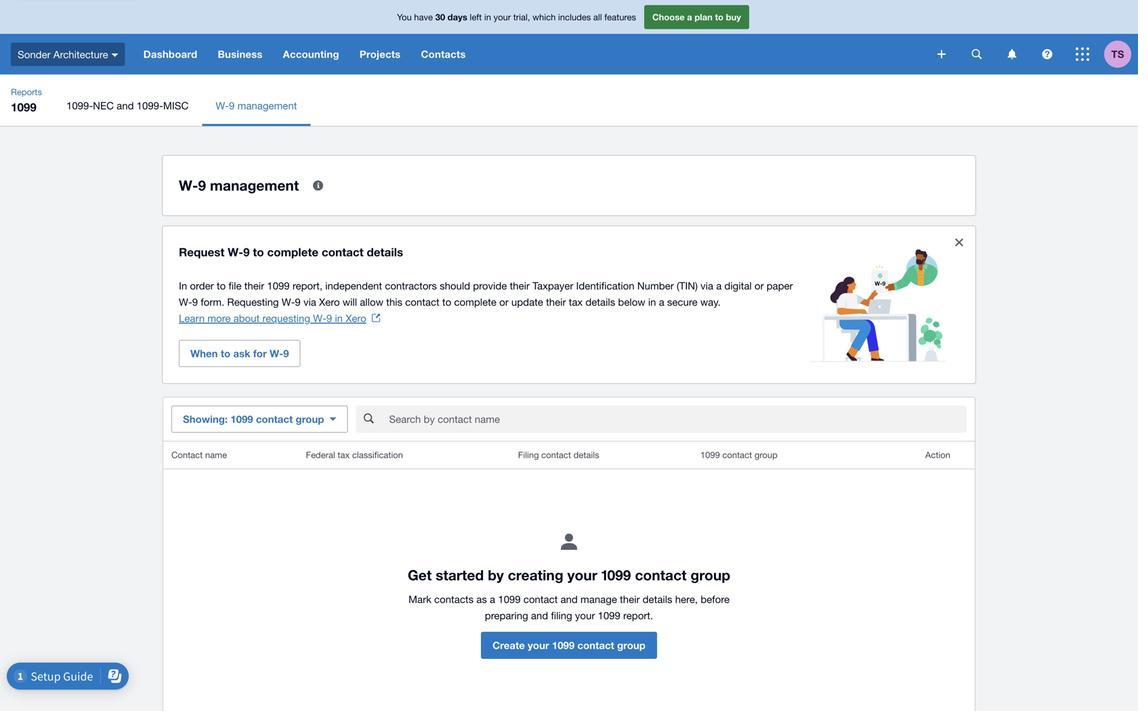 Task type: describe. For each thing, give the bounding box(es) containing it.
1 vertical spatial in
[[648, 296, 656, 308]]

in inside banner
[[484, 12, 491, 22]]

contractors
[[385, 280, 437, 292]]

before
[[701, 594, 730, 605]]

to inside button
[[221, 348, 230, 360]]

a down number
[[659, 296, 665, 308]]

when to ask for w-9
[[190, 348, 289, 360]]

left
[[470, 12, 482, 22]]

requesting
[[227, 296, 279, 308]]

Search by contact name field
[[388, 407, 967, 432]]

their inside 'mark contacts as a 1099 contact and manage their details here, before preparing and filing your 1099 report.'
[[620, 594, 640, 605]]

1099 inside in order to file their 1099 report, independent contractors should provide their taxpayer identification number (tin) via a digital or paper w-9 form. requesting w-9 via xero will allow this contact to complete or update their tax details below in a secure way. learn more about requesting w-9 in xero
[[267, 280, 290, 292]]

1 horizontal spatial svg image
[[1076, 47, 1089, 61]]

taxpayer
[[533, 280, 573, 292]]

0 horizontal spatial or
[[499, 296, 509, 308]]

have
[[414, 12, 433, 22]]

about
[[233, 312, 260, 324]]

svg image inside sonder architecture popup button
[[112, 53, 118, 57]]

your inside button
[[528, 640, 549, 652]]

1 vertical spatial xero
[[346, 312, 366, 324]]

1099 down the 'search by contact name' field on the bottom
[[701, 450, 720, 460]]

in
[[179, 280, 187, 292]]

includes
[[558, 12, 591, 22]]

business
[[218, 48, 263, 60]]

by
[[488, 567, 504, 584]]

contacts
[[434, 594, 474, 605]]

1 vertical spatial w-9 management
[[179, 177, 299, 194]]

manage
[[581, 594, 617, 605]]

menu containing 1099-nec and 1099-misc
[[53, 85, 1138, 126]]

allow
[[360, 296, 383, 308]]

contact inside in order to file their 1099 report, independent contractors should provide their taxpayer identification number (tin) via a digital or paper w-9 form. requesting w-9 via xero will allow this contact to complete or update their tax details below in a secure way. learn more about requesting w-9 in xero
[[405, 296, 440, 308]]

close image
[[955, 238, 963, 247]]

choose
[[652, 12, 685, 22]]

tax inside in order to file their 1099 report, independent contractors should provide their taxpayer identification number (tin) via a digital or paper w-9 form. requesting w-9 via xero will allow this contact to complete or update their tax details below in a secure way. learn more about requesting w-9 in xero
[[569, 296, 583, 308]]

0 horizontal spatial complete
[[267, 245, 319, 259]]

paper
[[767, 280, 793, 292]]

w-9 management link
[[202, 85, 311, 126]]

their down taxpayer
[[546, 296, 566, 308]]

create your 1099 contact group
[[493, 640, 646, 652]]

this
[[386, 296, 402, 308]]

a up way.
[[716, 280, 722, 292]]

for
[[253, 348, 267, 360]]

your inside 'mark contacts as a 1099 contact and manage their details here, before preparing and filing your 1099 report.'
[[575, 610, 595, 622]]

9 inside button
[[283, 348, 289, 360]]

below
[[618, 296, 645, 308]]

close button
[[946, 229, 973, 256]]

mark
[[409, 594, 432, 605]]

1 horizontal spatial via
[[701, 280, 713, 292]]

identification
[[576, 280, 635, 292]]

management inside 'link'
[[238, 100, 297, 111]]

when to ask for w-9 button
[[179, 340, 301, 367]]

accounting
[[283, 48, 339, 60]]

sonder
[[18, 48, 51, 60]]

0 horizontal spatial xero
[[319, 296, 340, 308]]

1099 down manage
[[598, 610, 621, 622]]

details inside in order to file their 1099 report, independent contractors should provide their taxpayer identification number (tin) via a digital or paper w-9 form. requesting w-9 via xero will allow this contact to complete or update their tax details below in a secure way. learn more about requesting w-9 in xero
[[586, 296, 615, 308]]

order
[[190, 280, 214, 292]]

filing contact details
[[518, 450, 599, 460]]

misc
[[163, 100, 189, 111]]

get
[[408, 567, 432, 584]]

report.
[[623, 610, 653, 622]]

contact inside showing: 1099 contact group popup button
[[256, 413, 293, 426]]

days
[[448, 12, 467, 22]]

create
[[493, 640, 525, 652]]

business button
[[208, 34, 273, 75]]

1099 up manage
[[601, 567, 631, 584]]

number
[[637, 280, 674, 292]]

classification
[[352, 450, 403, 460]]

requesting
[[262, 312, 310, 324]]

ask
[[233, 348, 250, 360]]

sonder architecture
[[18, 48, 108, 60]]

buy
[[726, 12, 741, 22]]

0 horizontal spatial in
[[335, 312, 343, 324]]

get started by creating your 1099 contact group
[[408, 567, 730, 584]]

30
[[435, 12, 445, 22]]

0 horizontal spatial svg image
[[938, 50, 946, 58]]

reports link
[[5, 85, 47, 99]]

contact inside "create your 1099 contact group" button
[[578, 640, 614, 652]]

started
[[436, 567, 484, 584]]

which
[[533, 12, 556, 22]]

reports
[[11, 87, 42, 97]]

federal
[[306, 450, 335, 460]]

list of 1099 contacts element
[[163, 442, 975, 711]]

tax inside list of 1099 contacts element
[[338, 450, 350, 460]]

1 1099- from the left
[[66, 100, 93, 111]]

2 vertical spatial and
[[531, 610, 548, 622]]

projects button
[[349, 34, 411, 75]]

1099-nec and 1099-misc
[[66, 100, 189, 111]]

form.
[[201, 296, 224, 308]]

1 vertical spatial via
[[303, 296, 316, 308]]

group inside button
[[617, 640, 646, 652]]

9 inside 'link'
[[229, 100, 235, 111]]

learn more about requesting w-9 in xero link
[[179, 312, 380, 324]]

showing: 1099 contact group button
[[171, 406, 348, 433]]

action
[[925, 450, 951, 460]]

reports 1099
[[11, 87, 42, 114]]

1099-nec and 1099-misc link
[[53, 85, 202, 126]]

9 right request at the left top
[[243, 245, 250, 259]]

dashboard link
[[133, 34, 208, 75]]

their up 'requesting'
[[244, 280, 264, 292]]

contacts button
[[411, 34, 476, 75]]

contact name
[[171, 450, 227, 460]]

banner containing dashboard
[[0, 0, 1138, 75]]



Task type: locate. For each thing, give the bounding box(es) containing it.
or down provide
[[499, 296, 509, 308]]

and left the filing
[[531, 610, 548, 622]]

1099 right showing:
[[231, 413, 253, 426]]

svg image
[[1076, 47, 1089, 61], [938, 50, 946, 58]]

in order to file their 1099 report, independent contractors should provide their taxpayer identification number (tin) via a digital or paper w-9 form. requesting w-9 via xero will allow this contact to complete or update their tax details below in a secure way. learn more about requesting w-9 in xero
[[179, 280, 793, 324]]

tax down taxpayer
[[569, 296, 583, 308]]

0 vertical spatial in
[[484, 12, 491, 22]]

via up way.
[[701, 280, 713, 292]]

showing:
[[183, 413, 228, 426]]

and inside menu
[[117, 100, 134, 111]]

complete up report,
[[267, 245, 319, 259]]

management
[[238, 100, 297, 111], [210, 177, 299, 194]]

filing
[[551, 610, 572, 622]]

0 horizontal spatial tax
[[338, 450, 350, 460]]

1099- right nec
[[137, 100, 163, 111]]

1099 inside reports 1099
[[11, 100, 36, 114]]

1 vertical spatial or
[[499, 296, 509, 308]]

management down business
[[238, 100, 297, 111]]

1099 contact group
[[701, 450, 778, 460]]

1 vertical spatial and
[[561, 594, 578, 605]]

request w-9 to complete contact details
[[179, 245, 403, 259]]

and up the filing
[[561, 594, 578, 605]]

filing
[[518, 450, 539, 460]]

via down report,
[[303, 296, 316, 308]]

trial,
[[513, 12, 530, 22]]

ts
[[1112, 48, 1124, 60]]

all
[[593, 12, 602, 22]]

w- inside button
[[270, 348, 283, 360]]

1099-
[[66, 100, 93, 111], [137, 100, 163, 111]]

and
[[117, 100, 134, 111], [561, 594, 578, 605], [531, 610, 548, 622]]

complete down provide
[[454, 296, 497, 308]]

secure
[[667, 296, 698, 308]]

xero
[[319, 296, 340, 308], [346, 312, 366, 324]]

1 horizontal spatial in
[[484, 12, 491, 22]]

1099 inside popup button
[[231, 413, 253, 426]]

contact
[[171, 450, 203, 460]]

provide
[[473, 280, 507, 292]]

independent
[[325, 280, 382, 292]]

preparing
[[485, 610, 528, 622]]

1099- down architecture in the left of the page
[[66, 100, 93, 111]]

1099 left report,
[[267, 280, 290, 292]]

contact
[[322, 245, 364, 259], [405, 296, 440, 308], [256, 413, 293, 426], [541, 450, 571, 460], [723, 450, 752, 460], [635, 567, 687, 584], [524, 594, 558, 605], [578, 640, 614, 652]]

a
[[687, 12, 692, 22], [716, 280, 722, 292], [659, 296, 665, 308], [490, 594, 495, 605]]

their up update
[[510, 280, 530, 292]]

more
[[207, 312, 231, 324]]

1 vertical spatial tax
[[338, 450, 350, 460]]

(tin)
[[677, 280, 698, 292]]

0 vertical spatial or
[[755, 280, 764, 292]]

your up manage
[[567, 567, 598, 584]]

1 vertical spatial complete
[[454, 296, 497, 308]]

1099 down reports link
[[11, 100, 36, 114]]

via
[[701, 280, 713, 292], [303, 296, 316, 308]]

choose a plan to buy
[[652, 12, 741, 22]]

0 horizontal spatial 1099-
[[66, 100, 93, 111]]

in right left
[[484, 12, 491, 22]]

0 vertical spatial management
[[238, 100, 297, 111]]

1 vertical spatial management
[[210, 177, 299, 194]]

to down "should"
[[442, 296, 451, 308]]

should
[[440, 280, 470, 292]]

details
[[367, 245, 403, 259], [586, 296, 615, 308], [574, 450, 599, 460], [643, 594, 673, 605]]

your
[[494, 12, 511, 22], [567, 567, 598, 584], [575, 610, 595, 622], [528, 640, 549, 652]]

group
[[296, 413, 324, 426], [755, 450, 778, 460], [691, 567, 730, 584], [617, 640, 646, 652]]

2 1099- from the left
[[137, 100, 163, 111]]

learn
[[179, 312, 205, 324]]

1 horizontal spatial xero
[[346, 312, 366, 324]]

in down will
[[335, 312, 343, 324]]

0 vertical spatial complete
[[267, 245, 319, 259]]

details right the filing
[[574, 450, 599, 460]]

0 vertical spatial tax
[[569, 296, 583, 308]]

group inside popup button
[[296, 413, 324, 426]]

0 vertical spatial via
[[701, 280, 713, 292]]

to
[[715, 12, 724, 22], [253, 245, 264, 259], [217, 280, 226, 292], [442, 296, 451, 308], [221, 348, 230, 360]]

nec
[[93, 100, 114, 111]]

xero down will
[[346, 312, 366, 324]]

their up report.
[[620, 594, 640, 605]]

w- inside 'link'
[[216, 100, 229, 111]]

you have 30 days left in your trial, which includes all features
[[397, 12, 636, 22]]

1099 down the filing
[[552, 640, 575, 652]]

file
[[229, 280, 242, 292]]

0 horizontal spatial and
[[117, 100, 134, 111]]

dashboard
[[143, 48, 197, 60]]

2 vertical spatial in
[[335, 312, 343, 324]]

1 horizontal spatial tax
[[569, 296, 583, 308]]

way.
[[700, 296, 721, 308]]

complete inside in order to file their 1099 report, independent contractors should provide their taxpayer identification number (tin) via a digital or paper w-9 form. requesting w-9 via xero will allow this contact to complete or update their tax details below in a secure way. learn more about requesting w-9 in xero
[[454, 296, 497, 308]]

2 horizontal spatial in
[[648, 296, 656, 308]]

their
[[244, 280, 264, 292], [510, 280, 530, 292], [546, 296, 566, 308], [620, 594, 640, 605]]

sonder architecture button
[[0, 34, 133, 75]]

1099 inside button
[[552, 640, 575, 652]]

to left ask
[[221, 348, 230, 360]]

svg image
[[972, 49, 982, 59], [1008, 49, 1017, 59], [1042, 49, 1053, 59], [112, 53, 118, 57]]

projects
[[360, 48, 401, 60]]

w-9 management inside 'link'
[[216, 100, 297, 111]]

9 up learn
[[192, 296, 198, 308]]

tax right federal
[[338, 450, 350, 460]]

details up contractors
[[367, 245, 403, 259]]

9 right for
[[283, 348, 289, 360]]

accounting button
[[273, 34, 349, 75]]

1099
[[11, 100, 36, 114], [267, 280, 290, 292], [231, 413, 253, 426], [701, 450, 720, 460], [601, 567, 631, 584], [498, 594, 521, 605], [598, 610, 621, 622], [552, 640, 575, 652]]

in
[[484, 12, 491, 22], [648, 296, 656, 308], [335, 312, 343, 324]]

management left w-9 management information "image"
[[210, 177, 299, 194]]

your down manage
[[575, 610, 595, 622]]

banner
[[0, 0, 1138, 75]]

a inside 'mark contacts as a 1099 contact and manage their details here, before preparing and filing your 1099 report.'
[[490, 594, 495, 605]]

update
[[511, 296, 543, 308]]

9 up request at the left top
[[198, 177, 206, 194]]

w-9 management information image
[[304, 172, 332, 199]]

architecture
[[53, 48, 108, 60]]

details down identification
[[586, 296, 615, 308]]

complete
[[267, 245, 319, 259], [454, 296, 497, 308]]

0 vertical spatial xero
[[319, 296, 340, 308]]

menu
[[53, 85, 1138, 126]]

1 horizontal spatial 1099-
[[137, 100, 163, 111]]

in down number
[[648, 296, 656, 308]]

1 horizontal spatial complete
[[454, 296, 497, 308]]

contact inside 'mark contacts as a 1099 contact and manage their details here, before preparing and filing your 1099 report.'
[[524, 594, 558, 605]]

1 horizontal spatial and
[[531, 610, 548, 622]]

your left trial,
[[494, 12, 511, 22]]

2 horizontal spatial and
[[561, 594, 578, 605]]

you
[[397, 12, 412, 22]]

0 vertical spatial and
[[117, 100, 134, 111]]

plan
[[695, 12, 713, 22]]

name
[[205, 450, 227, 460]]

features
[[605, 12, 636, 22]]

9 down business popup button
[[229, 100, 235, 111]]

to up 'requesting'
[[253, 245, 264, 259]]

showing: 1099 contact group
[[183, 413, 324, 426]]

your right create
[[528, 640, 549, 652]]

0 vertical spatial w-9 management
[[216, 100, 297, 111]]

or left paper in the top right of the page
[[755, 280, 764, 292]]

to left file
[[217, 280, 226, 292]]

1099 up preparing
[[498, 594, 521, 605]]

a right as
[[490, 594, 495, 605]]

9 down "independent"
[[326, 312, 332, 324]]

as
[[477, 594, 487, 605]]

will
[[343, 296, 357, 308]]

9 down report,
[[295, 296, 301, 308]]

contacts
[[421, 48, 466, 60]]

federal tax classification
[[306, 450, 403, 460]]

or
[[755, 280, 764, 292], [499, 296, 509, 308]]

0 horizontal spatial via
[[303, 296, 316, 308]]

report,
[[293, 280, 323, 292]]

digital
[[725, 280, 752, 292]]

and right nec
[[117, 100, 134, 111]]

a left the plan
[[687, 12, 692, 22]]

when
[[190, 348, 218, 360]]

creating
[[508, 567, 564, 584]]

to left buy
[[715, 12, 724, 22]]

here,
[[675, 594, 698, 605]]

mark contacts as a 1099 contact and manage their details here, before preparing and filing your 1099 report.
[[409, 594, 730, 622]]

ts button
[[1104, 34, 1138, 75]]

details inside 'mark contacts as a 1099 contact and manage their details here, before preparing and filing your 1099 report.'
[[643, 594, 673, 605]]

1 horizontal spatial or
[[755, 280, 764, 292]]

create your 1099 contact group button
[[481, 632, 657, 659]]

xero left will
[[319, 296, 340, 308]]

details up report.
[[643, 594, 673, 605]]



Task type: vqa. For each thing, say whether or not it's contained in the screenshot.
BUY at the right top of page
yes



